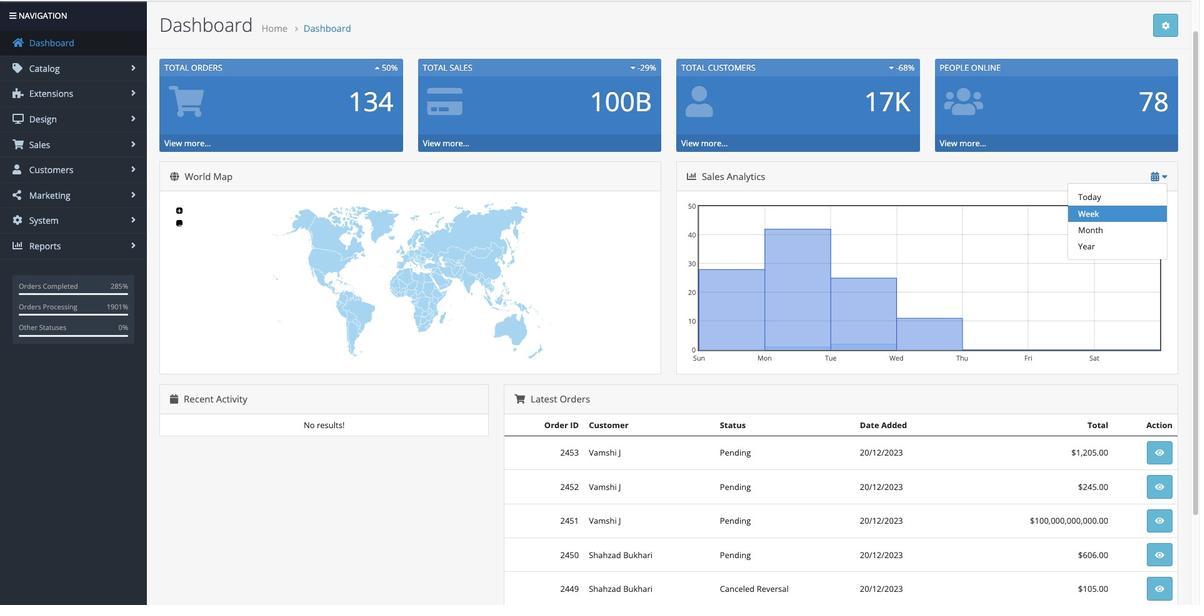 Task type: vqa. For each thing, say whether or not it's contained in the screenshot.
3rd J from the bottom of the page
yes



Task type: describe. For each thing, give the bounding box(es) containing it.
bukhari for 2450
[[624, 549, 653, 561]]

latest
[[531, 393, 557, 405]]

tag image
[[13, 63, 24, 73]]

view more... for 17k
[[682, 138, 728, 149]]

view more... for 78
[[940, 138, 987, 149]]

extensions
[[27, 88, 73, 100]]

total for 17k
[[682, 62, 706, 73]]

id
[[570, 419, 579, 431]]

sales for sales
[[27, 139, 50, 150]]

20/12/2023 for $245.00
[[860, 481, 903, 493]]

more... for 100b
[[443, 138, 470, 149]]

- for 100b
[[638, 62, 641, 73]]

+ −
[[177, 205, 183, 231]]

- for 17k
[[897, 62, 899, 73]]

world
[[185, 170, 211, 182]]

j for 2451
[[619, 515, 621, 527]]

orders for orders
[[1123, 210, 1145, 219]]

globe image
[[170, 172, 179, 181]]

sales link
[[0, 132, 147, 157]]

0%
[[119, 323, 128, 332]]

view for 100b
[[423, 138, 441, 149]]

world map
[[182, 170, 233, 182]]

other statuses
[[19, 323, 66, 332]]

0 horizontal spatial dashboard link
[[0, 31, 147, 56]]

reports
[[27, 240, 61, 252]]

thu
[[957, 353, 969, 363]]

view more... link for 17k
[[682, 138, 728, 149]]

recent activity
[[181, 393, 247, 405]]

134
[[349, 83, 394, 119]]

view more... link for 100b
[[423, 138, 470, 149]]

more... for 78
[[960, 138, 987, 149]]

j for 2452
[[619, 481, 621, 493]]

shahzad bukhari for 2450
[[589, 549, 653, 561]]

canceled
[[720, 583, 755, 595]]

1 vertical spatial customers
[[27, 164, 73, 176]]

j for 2453
[[619, 447, 621, 459]]

$100,000,000,000.00
[[1031, 515, 1109, 527]]

shopping cart image
[[13, 139, 24, 149]]

vamshi j for 2452
[[589, 481, 621, 493]]

1 vertical spatial caret down image
[[1162, 172, 1168, 181]]

more... for 134
[[184, 138, 211, 149]]

navigation
[[16, 10, 67, 21]]

2449
[[561, 583, 579, 595]]

2453
[[561, 447, 579, 459]]

people online
[[940, 62, 1001, 73]]

view image for $1,205.00
[[1156, 449, 1165, 457]]

people
[[940, 62, 970, 73]]

20/12/2023 for $1,205.00
[[860, 447, 903, 459]]

20/12/2023 for $606.00
[[860, 549, 903, 561]]

chart bar image inside reports link
[[13, 241, 24, 251]]

processing
[[43, 302, 77, 311]]

0 vertical spatial chart bar image
[[687, 172, 697, 181]]

100b
[[590, 83, 652, 119]]

statuses
[[39, 323, 66, 332]]

system link
[[0, 208, 147, 233]]

map
[[213, 170, 233, 182]]

view for 17k
[[682, 138, 699, 149]]

view image for $606.00
[[1156, 551, 1165, 559]]

catalog
[[27, 62, 60, 74]]

pending for 2451
[[720, 515, 751, 527]]

added
[[882, 419, 908, 431]]

2450
[[561, 549, 579, 561]]

view image for $245.00
[[1156, 483, 1165, 491]]

2 horizontal spatial dashboard
[[304, 22, 351, 34]]

vamshi for 2453
[[589, 447, 617, 459]]

vamshi for 2451
[[589, 515, 617, 527]]

caret up image
[[375, 64, 380, 72]]

design link
[[0, 107, 147, 132]]

−
[[178, 219, 183, 231]]

vamshi j for 2451
[[589, 515, 621, 527]]

orders for orders processing
[[19, 302, 41, 311]]

activity
[[216, 393, 247, 405]]

system
[[27, 215, 59, 227]]

design
[[27, 113, 57, 125]]

completed
[[43, 281, 78, 290]]

order
[[545, 419, 568, 431]]

home link
[[262, 22, 288, 34]]

cog image
[[13, 215, 24, 225]]

total for 134
[[164, 62, 189, 73]]

desktop image
[[13, 114, 24, 124]]

date added
[[860, 419, 908, 431]]

17k
[[865, 83, 911, 119]]

canceled reversal
[[720, 583, 789, 595]]

user image
[[13, 165, 24, 175]]

action
[[1147, 419, 1173, 431]]

view image for $105.00
[[1156, 585, 1165, 593]]

orders for orders completed
[[19, 281, 41, 290]]

68%
[[899, 62, 915, 73]]

puzzle piece image
[[13, 88, 24, 98]]

50%
[[380, 62, 398, 73]]

order id
[[545, 419, 579, 431]]

vamshi j for 2453
[[589, 447, 621, 459]]

pending for 2450
[[720, 549, 751, 561]]

today link
[[1069, 189, 1167, 205]]

calendar image
[[170, 395, 178, 404]]

today
[[1079, 192, 1102, 203]]

marketing
[[27, 189, 70, 201]]

+
[[177, 205, 182, 216]]

view more... for 100b
[[423, 138, 470, 149]]

home image
[[13, 38, 24, 48]]

month link
[[1069, 222, 1167, 238]]

total orders
[[164, 62, 222, 73]]

calendar alt image
[[1152, 172, 1160, 181]]



Task type: locate. For each thing, give the bounding box(es) containing it.
j down customer
[[619, 447, 621, 459]]

0
[[692, 345, 696, 355]]

1 horizontal spatial -
[[897, 62, 899, 73]]

2 view image from the top
[[1156, 551, 1165, 559]]

month
[[1079, 224, 1104, 236]]

view for 78
[[940, 138, 958, 149]]

other
[[19, 323, 37, 332]]

10
[[688, 316, 696, 326]]

caret down image
[[631, 64, 636, 72], [1162, 172, 1168, 181]]

shahzad bukhari right 2449
[[589, 583, 653, 595]]

- up 100b
[[638, 62, 641, 73]]

40
[[688, 230, 696, 239]]

2 shahzad from the top
[[589, 583, 621, 595]]

0 vertical spatial vamshi
[[589, 447, 617, 459]]

caret down image right calendar alt icon
[[1162, 172, 1168, 181]]

bars image
[[9, 12, 16, 20]]

year
[[1079, 241, 1096, 252]]

bukhari for 2449
[[624, 583, 653, 595]]

1 20/12/2023 from the top
[[860, 447, 903, 459]]

reports link
[[0, 234, 147, 259]]

home
[[262, 22, 288, 34]]

sun
[[693, 353, 705, 363]]

wed
[[890, 353, 904, 363]]

3 more... from the left
[[701, 138, 728, 149]]

0 vertical spatial view image
[[1156, 449, 1165, 457]]

0 horizontal spatial customers
[[27, 164, 73, 176]]

0 horizontal spatial -
[[638, 62, 641, 73]]

no results!
[[304, 419, 345, 431]]

3 view from the left
[[682, 138, 699, 149]]

1 shahzad from the top
[[589, 549, 621, 561]]

2 view from the left
[[423, 138, 441, 149]]

1 vertical spatial shahzad
[[589, 583, 621, 595]]

0 vertical spatial vamshi j
[[589, 447, 621, 459]]

-29%
[[636, 62, 657, 73]]

vamshi j
[[589, 447, 621, 459], [589, 481, 621, 493], [589, 515, 621, 527]]

dashboard link right the home link
[[304, 22, 351, 34]]

20/12/2023 for $105.00
[[860, 583, 903, 595]]

2452
[[561, 481, 579, 493]]

0 horizontal spatial caret down image
[[631, 64, 636, 72]]

sat
[[1090, 353, 1100, 363]]

2 vertical spatial customers
[[1123, 221, 1157, 230]]

pending for 2453
[[720, 447, 751, 459]]

j
[[619, 447, 621, 459], [619, 481, 621, 493], [619, 515, 621, 527]]

shahzad right 2449
[[589, 583, 621, 595]]

tue
[[825, 353, 837, 363]]

2 - from the left
[[897, 62, 899, 73]]

pending
[[720, 447, 751, 459], [720, 481, 751, 493], [720, 515, 751, 527], [720, 549, 751, 561]]

0 horizontal spatial chart bar image
[[13, 241, 24, 251]]

analytics
[[727, 170, 766, 182]]

sales for sales analytics
[[702, 170, 725, 182]]

20
[[688, 288, 696, 297]]

view image
[[1156, 449, 1165, 457], [1156, 551, 1165, 559], [1156, 585, 1165, 593]]

more... for 17k
[[701, 138, 728, 149]]

-68%
[[894, 62, 915, 73]]

developer setting image
[[1162, 22, 1170, 30]]

2 horizontal spatial sales
[[702, 170, 725, 182]]

dashboard right the home link
[[304, 22, 351, 34]]

dashboard up catalog
[[27, 37, 74, 49]]

- right caret down image
[[897, 62, 899, 73]]

1 vertical spatial bukhari
[[624, 583, 653, 595]]

0 vertical spatial view image
[[1156, 483, 1165, 491]]

1 pending from the top
[[720, 447, 751, 459]]

view image
[[1156, 483, 1165, 491], [1156, 517, 1165, 525]]

status
[[720, 419, 746, 431]]

1 horizontal spatial chart bar image
[[687, 172, 697, 181]]

extensions link
[[0, 82, 147, 106]]

0 vertical spatial bukhari
[[624, 549, 653, 561]]

1 view more... from the left
[[164, 138, 211, 149]]

0 vertical spatial j
[[619, 447, 621, 459]]

1 shahzad bukhari from the top
[[589, 549, 653, 561]]

1 view image from the top
[[1156, 483, 1165, 491]]

1 j from the top
[[619, 447, 621, 459]]

2451
[[561, 515, 579, 527]]

2 vertical spatial view image
[[1156, 585, 1165, 593]]

recent
[[184, 393, 214, 405]]

shahzad for 2450
[[589, 549, 621, 561]]

4 more... from the left
[[960, 138, 987, 149]]

total sales
[[423, 62, 473, 73]]

no
[[304, 419, 315, 431]]

chart bar image down cog icon
[[13, 241, 24, 251]]

j right 2452
[[619, 481, 621, 493]]

30
[[688, 259, 696, 268]]

shahzad for 2449
[[589, 583, 621, 595]]

orders completed
[[19, 281, 78, 290]]

more...
[[184, 138, 211, 149], [443, 138, 470, 149], [701, 138, 728, 149], [960, 138, 987, 149]]

2 horizontal spatial customers
[[1123, 221, 1157, 230]]

shahzad right 2450
[[589, 549, 621, 561]]

sales
[[450, 62, 473, 73], [27, 139, 50, 150], [702, 170, 725, 182]]

3 20/12/2023 from the top
[[860, 515, 903, 527]]

4 pending from the top
[[720, 549, 751, 561]]

$245.00
[[1079, 481, 1109, 493]]

2 shahzad bukhari from the top
[[589, 583, 653, 595]]

year link
[[1069, 238, 1167, 255]]

2 view image from the top
[[1156, 517, 1165, 525]]

total
[[164, 62, 189, 73], [423, 62, 448, 73], [682, 62, 706, 73], [1088, 419, 1109, 431]]

vamshi j right 2451
[[589, 515, 621, 527]]

today week month year
[[1079, 192, 1104, 252]]

0 vertical spatial sales
[[450, 62, 473, 73]]

total for 100b
[[423, 62, 448, 73]]

4 view more... link from the left
[[940, 138, 987, 149]]

view more... link for 78
[[940, 138, 987, 149]]

3 view more... from the left
[[682, 138, 728, 149]]

1 vertical spatial view image
[[1156, 517, 1165, 525]]

pending for 2452
[[720, 481, 751, 493]]

3 view more... link from the left
[[682, 138, 728, 149]]

dashboard up total orders on the top left
[[159, 12, 253, 38]]

vamshi right 2452
[[589, 481, 617, 493]]

3 vamshi from the top
[[589, 515, 617, 527]]

reversal
[[757, 583, 789, 595]]

chart bar image up 50
[[687, 172, 697, 181]]

1 bukhari from the top
[[624, 549, 653, 561]]

-
[[638, 62, 641, 73], [897, 62, 899, 73]]

sales analytics
[[700, 170, 766, 182]]

view more... link
[[164, 138, 211, 149], [423, 138, 470, 149], [682, 138, 728, 149], [940, 138, 987, 149]]

customers link
[[0, 158, 147, 182]]

5 20/12/2023 from the top
[[860, 583, 903, 595]]

1 vamshi j from the top
[[589, 447, 621, 459]]

1 vertical spatial view image
[[1156, 551, 1165, 559]]

$1,205.00
[[1072, 447, 1109, 459]]

dashboard link up "catalog" link
[[0, 31, 147, 56]]

chart bar image
[[687, 172, 697, 181], [13, 241, 24, 251]]

1 horizontal spatial dashboard link
[[304, 22, 351, 34]]

0 vertical spatial customers
[[708, 62, 756, 73]]

1 horizontal spatial sales
[[450, 62, 473, 73]]

2 vamshi from the top
[[589, 481, 617, 493]]

285%
[[111, 281, 128, 290]]

1 vertical spatial vamshi
[[589, 481, 617, 493]]

1 vertical spatial chart bar image
[[13, 241, 24, 251]]

sales inside sales link
[[27, 139, 50, 150]]

bukhari
[[624, 549, 653, 561], [624, 583, 653, 595]]

2 vertical spatial sales
[[702, 170, 725, 182]]

1901%
[[107, 302, 128, 311]]

0 vertical spatial shahzad
[[589, 549, 621, 561]]

4 view from the left
[[940, 138, 958, 149]]

orders
[[191, 62, 222, 73], [1123, 210, 1145, 219], [19, 281, 41, 290], [19, 302, 41, 311], [560, 393, 590, 405]]

1 horizontal spatial caret down image
[[1162, 172, 1168, 181]]

3 pending from the top
[[720, 515, 751, 527]]

1 vamshi from the top
[[589, 447, 617, 459]]

results!
[[317, 419, 345, 431]]

1 vertical spatial vamshi j
[[589, 481, 621, 493]]

shopping cart image
[[515, 395, 525, 404]]

3 vamshi j from the top
[[589, 515, 621, 527]]

online
[[972, 62, 1001, 73]]

20/12/2023 for $100,000,000,000.00
[[860, 515, 903, 527]]

view more... link for 134
[[164, 138, 211, 149]]

4 20/12/2023 from the top
[[860, 549, 903, 561]]

shahzad bukhari right 2450
[[589, 549, 653, 561]]

fri
[[1025, 353, 1033, 363]]

0 vertical spatial shahzad bukhari
[[589, 549, 653, 561]]

j right 2451
[[619, 515, 621, 527]]

1 - from the left
[[638, 62, 641, 73]]

1 view from the left
[[164, 138, 182, 149]]

view more... for 134
[[164, 138, 211, 149]]

2 vertical spatial j
[[619, 515, 621, 527]]

shahzad
[[589, 549, 621, 561], [589, 583, 621, 595]]

1 view more... link from the left
[[164, 138, 211, 149]]

view
[[164, 138, 182, 149], [423, 138, 441, 149], [682, 138, 699, 149], [940, 138, 958, 149]]

1 horizontal spatial dashboard
[[159, 12, 253, 38]]

vamshi for 2452
[[589, 481, 617, 493]]

share alt image
[[13, 190, 24, 200]]

caret down image
[[889, 64, 894, 72]]

2 view more... link from the left
[[423, 138, 470, 149]]

$105.00
[[1079, 583, 1109, 595]]

2 vertical spatial vamshi j
[[589, 515, 621, 527]]

marketing link
[[0, 183, 147, 208]]

customer
[[589, 419, 629, 431]]

0 vertical spatial caret down image
[[631, 64, 636, 72]]

view more...
[[164, 138, 211, 149], [423, 138, 470, 149], [682, 138, 728, 149], [940, 138, 987, 149]]

2 pending from the top
[[720, 481, 751, 493]]

view for 134
[[164, 138, 182, 149]]

customers
[[708, 62, 756, 73], [27, 164, 73, 176], [1123, 221, 1157, 230]]

mon
[[758, 353, 772, 363]]

vamshi j down customer
[[589, 447, 621, 459]]

orders processing
[[19, 302, 77, 311]]

50
[[688, 201, 696, 211]]

latest orders
[[529, 393, 590, 405]]

2 bukhari from the top
[[624, 583, 653, 595]]

4 view more... from the left
[[940, 138, 987, 149]]

1 view image from the top
[[1156, 449, 1165, 457]]

week link
[[1069, 205, 1167, 222]]

vamshi down customer
[[589, 447, 617, 459]]

vamshi right 2451
[[589, 515, 617, 527]]

view image for $100,000,000,000.00
[[1156, 517, 1165, 525]]

2 vertical spatial vamshi
[[589, 515, 617, 527]]

0 horizontal spatial dashboard
[[27, 37, 74, 49]]

1 more... from the left
[[184, 138, 211, 149]]

caret down image left 29%
[[631, 64, 636, 72]]

dashboard link
[[304, 22, 351, 34], [0, 31, 147, 56]]

total customers
[[682, 62, 756, 73]]

1 horizontal spatial customers
[[708, 62, 756, 73]]

1 vertical spatial shahzad bukhari
[[589, 583, 653, 595]]

3 view image from the top
[[1156, 585, 1165, 593]]

1 vertical spatial sales
[[27, 139, 50, 150]]

2 20/12/2023 from the top
[[860, 481, 903, 493]]

2 j from the top
[[619, 481, 621, 493]]

catalog link
[[0, 56, 147, 81]]

shahzad bukhari
[[589, 549, 653, 561], [589, 583, 653, 595]]

29%
[[641, 62, 657, 73]]

vamshi j right 2452
[[589, 481, 621, 493]]

2 vamshi j from the top
[[589, 481, 621, 493]]

3 j from the top
[[619, 515, 621, 527]]

date
[[860, 419, 880, 431]]

$606.00
[[1079, 549, 1109, 561]]

0 horizontal spatial sales
[[27, 139, 50, 150]]

1 vertical spatial j
[[619, 481, 621, 493]]

week
[[1079, 208, 1100, 219]]

2 view more... from the left
[[423, 138, 470, 149]]

vamshi
[[589, 447, 617, 459], [589, 481, 617, 493], [589, 515, 617, 527]]

2 more... from the left
[[443, 138, 470, 149]]

shahzad bukhari for 2449
[[589, 583, 653, 595]]

78
[[1139, 83, 1169, 119]]



